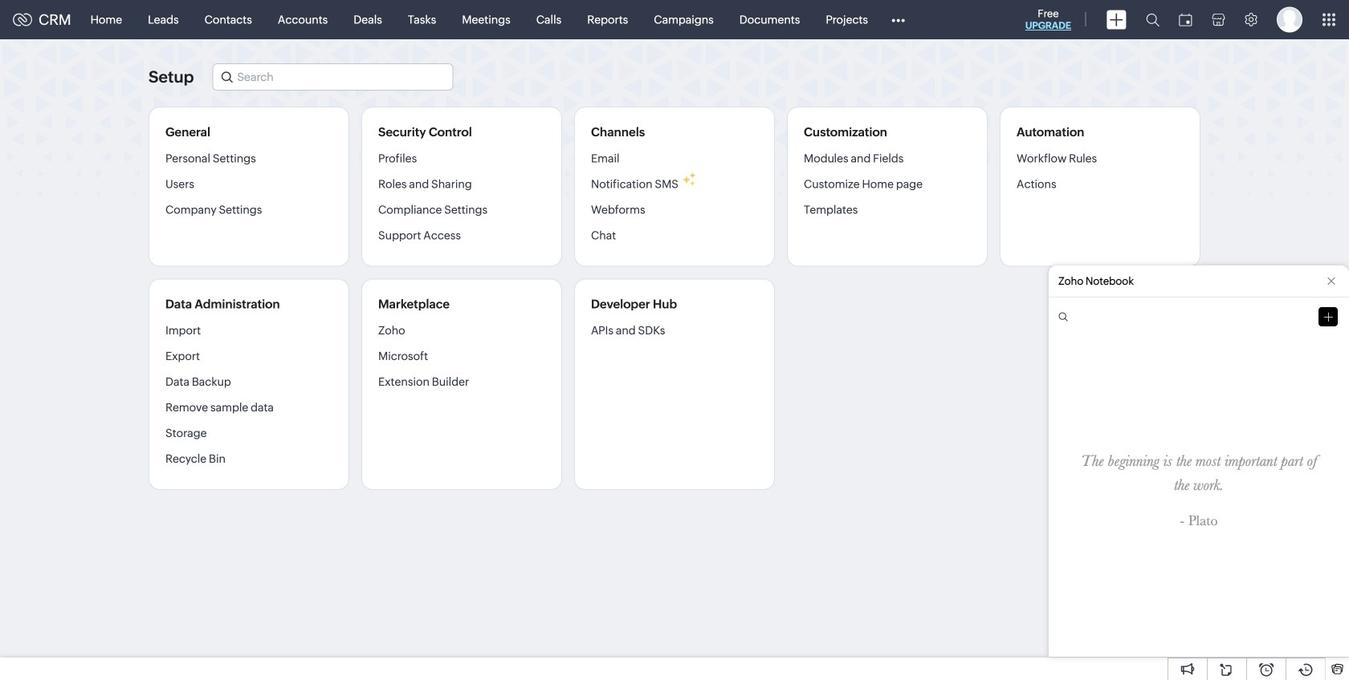 Task type: describe. For each thing, give the bounding box(es) containing it.
create menu element
[[1097, 0, 1136, 39]]

calendar image
[[1179, 13, 1192, 26]]

Search text field
[[213, 64, 452, 90]]

search element
[[1136, 0, 1169, 39]]

search image
[[1146, 13, 1160, 26]]



Task type: vqa. For each thing, say whether or not it's contained in the screenshot.
not loaded image
no



Task type: locate. For each thing, give the bounding box(es) containing it.
profile element
[[1267, 0, 1312, 39]]

None field
[[212, 63, 453, 91]]

logo image
[[13, 13, 32, 26]]

create menu image
[[1107, 10, 1127, 29]]

Other Modules field
[[881, 7, 915, 33]]

profile image
[[1277, 7, 1302, 33]]



